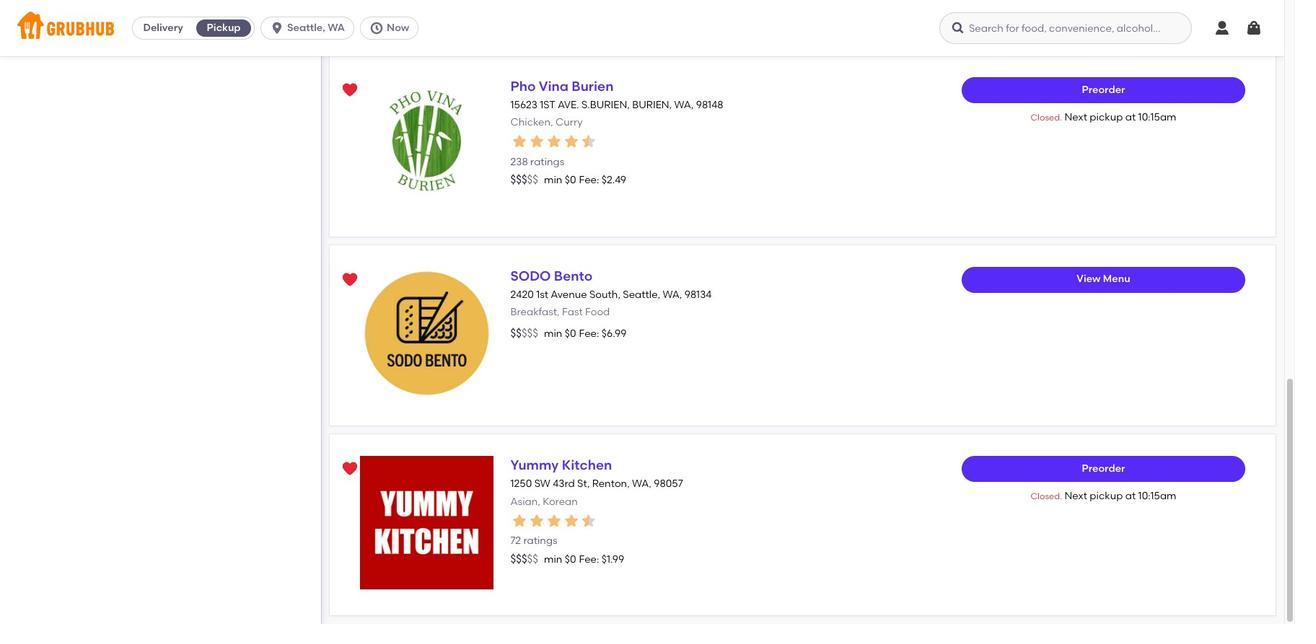Task type: locate. For each thing, give the bounding box(es) containing it.
pickup
[[207, 22, 241, 34]]

2 fee: from the top
[[579, 328, 599, 340]]

1 vertical spatial wa,
[[663, 288, 682, 301]]

$6.99
[[602, 328, 627, 340]]

wa, inside sodo bento 2420 1st avenue south, seattle, wa, 98134 breakfast, fast food
[[663, 288, 682, 301]]

min
[[544, 174, 562, 186], [544, 328, 562, 340], [544, 553, 562, 565]]

2 10:15am from the top
[[1138, 490, 1176, 502]]

seattle, right south,
[[623, 288, 660, 301]]

$$$$$ down breakfast,
[[510, 327, 538, 340]]

at for yummy kitchen
[[1125, 490, 1136, 502]]

saved restaurant image for pho vina burien
[[341, 81, 359, 99]]

$0 left $2.49 in the top of the page
[[565, 174, 576, 186]]

preorder button
[[962, 77, 1245, 103], [962, 456, 1245, 482]]

2420
[[510, 288, 534, 301]]

closed . next pickup at 10:15am for yummy kitchen
[[1031, 490, 1176, 502]]

1 vertical spatial saved restaurant button
[[337, 267, 363, 293]]

1 min from the top
[[544, 174, 562, 186]]

preorder for yummy kitchen
[[1082, 463, 1125, 475]]

2 svg image from the left
[[951, 21, 965, 35]]

2 $$$$$ from the top
[[510, 327, 538, 340]]

sodo bento 2420 1st avenue south, seattle, wa, 98134 breakfast, fast food
[[510, 267, 712, 318]]

1 fee: from the top
[[579, 174, 599, 186]]

72
[[510, 535, 521, 547]]

1 $$$$$ from the top
[[510, 173, 538, 186]]

ratings
[[530, 156, 564, 168], [523, 535, 557, 547]]

98148
[[696, 99, 723, 111]]

min $0 fee: $1.99
[[544, 553, 624, 565]]

closed for pho vina burien
[[1031, 112, 1060, 122]]

next for yummy kitchen
[[1065, 490, 1087, 502]]

$2.49
[[602, 174, 626, 186]]

sodo bento link
[[510, 267, 593, 284]]

fee: left $2.49 in the top of the page
[[579, 174, 599, 186]]

3 $0 from the top
[[565, 553, 576, 565]]

3 saved restaurant image from the top
[[341, 461, 359, 478]]

saved restaurant image
[[341, 81, 359, 99], [341, 271, 359, 288], [341, 461, 359, 478]]

2 next from the top
[[1065, 490, 1087, 502]]

1 closed . next pickup at 10:15am from the top
[[1031, 111, 1176, 123]]

2 saved restaurant image from the top
[[341, 271, 359, 288]]

1 closed from the top
[[1031, 112, 1060, 122]]

1 vertical spatial preorder button
[[962, 456, 1245, 482]]

seattle, left wa
[[287, 22, 325, 34]]

1 saved restaurant image from the top
[[341, 81, 359, 99]]

0 vertical spatial $0
[[565, 174, 576, 186]]

2 vertical spatial saved restaurant button
[[337, 456, 363, 482]]

1 vertical spatial ratings
[[523, 535, 557, 547]]

1 vertical spatial $$$
[[510, 552, 527, 565]]

1 svg image from the left
[[270, 21, 284, 35]]

wa,
[[674, 99, 694, 111], [663, 288, 682, 301], [632, 478, 651, 490]]

0 vertical spatial next
[[1065, 111, 1087, 123]]

min down "238 ratings"
[[544, 174, 562, 186]]

2 preorder from the top
[[1082, 463, 1125, 475]]

closed
[[1031, 112, 1060, 122], [1031, 492, 1060, 502]]

3 fee: from the top
[[579, 553, 599, 565]]

0 vertical spatial min
[[544, 174, 562, 186]]

0 vertical spatial seattle,
[[287, 22, 325, 34]]

1 vertical spatial $$$$$
[[510, 327, 538, 340]]

$$$ down the 238
[[510, 173, 527, 186]]

238 ratings
[[510, 156, 564, 168]]

1 vertical spatial $0
[[565, 328, 576, 340]]

1 vertical spatial min
[[544, 328, 562, 340]]

2 saved restaurant button from the top
[[337, 267, 363, 293]]

avenue
[[551, 288, 587, 301]]

sw
[[534, 478, 550, 490]]

0 vertical spatial preorder button
[[962, 77, 1245, 103]]

1 vertical spatial closed
[[1031, 492, 1060, 502]]

0 vertical spatial ratings
[[530, 156, 564, 168]]

1 $$$ from the top
[[510, 173, 527, 186]]

72 ratings
[[510, 535, 557, 547]]

min for vina
[[544, 174, 562, 186]]

15623
[[510, 99, 537, 111]]

fee: down food
[[579, 328, 599, 340]]

2 vertical spatial saved restaurant image
[[341, 461, 359, 478]]

fee: left $1.99
[[579, 553, 599, 565]]

ratings right 72
[[523, 535, 557, 547]]

1 vertical spatial saved restaurant image
[[341, 271, 359, 288]]

0 vertical spatial 10:15am
[[1138, 111, 1176, 123]]

0 horizontal spatial svg image
[[369, 21, 384, 35]]

view menu button
[[962, 267, 1245, 293]]

2 vertical spatial min
[[544, 553, 562, 565]]

1 horizontal spatial svg image
[[951, 21, 965, 35]]

svg image
[[270, 21, 284, 35], [951, 21, 965, 35]]

10:15am
[[1138, 111, 1176, 123], [1138, 490, 1176, 502]]

$0
[[565, 174, 576, 186], [565, 328, 576, 340], [565, 553, 576, 565]]

fee:
[[579, 174, 599, 186], [579, 328, 599, 340], [579, 553, 599, 565]]

0 vertical spatial saved restaurant button
[[337, 77, 363, 103]]

$$$$$ down the 238
[[510, 173, 538, 186]]

3 $$$$$ from the top
[[510, 552, 538, 565]]

1 preorder button from the top
[[962, 77, 1245, 103]]

0 vertical spatial closed . next pickup at 10:15am
[[1031, 111, 1176, 123]]

1 vertical spatial preorder
[[1082, 463, 1125, 475]]

saved restaurant button for pho vina burien
[[337, 77, 363, 103]]

3 saved restaurant button from the top
[[337, 456, 363, 482]]

burien
[[572, 78, 614, 94]]

$$$$$ down 72
[[510, 552, 538, 565]]

10:15am for pho vina burien
[[1138, 111, 1176, 123]]

0 vertical spatial closed
[[1031, 112, 1060, 122]]

$$$ for pho vina burien
[[510, 173, 527, 186]]

2 closed from the top
[[1031, 492, 1060, 502]]

1 $0 from the top
[[565, 174, 576, 186]]

0 vertical spatial saved restaurant image
[[341, 81, 359, 99]]

fee: for vina
[[579, 174, 599, 186]]

next
[[1065, 111, 1087, 123], [1065, 490, 1087, 502]]

closed for yummy kitchen
[[1031, 492, 1060, 502]]

pickup
[[1090, 111, 1123, 123], [1090, 490, 1123, 502]]

seattle,
[[287, 22, 325, 34], [623, 288, 660, 301]]

2 vertical spatial $0
[[565, 553, 576, 565]]

min for kitchen
[[544, 553, 562, 565]]

$0 left $1.99
[[565, 553, 576, 565]]

$1.99
[[602, 553, 624, 565]]

10:15am for yummy kitchen
[[1138, 490, 1176, 502]]

. for yummy kitchen
[[1060, 492, 1062, 502]]

pickup button
[[193, 17, 254, 40]]

bento
[[554, 267, 593, 284]]

fee: for kitchen
[[579, 553, 599, 565]]

1 vertical spatial fee:
[[579, 328, 599, 340]]

1 saved restaurant button from the top
[[337, 77, 363, 103]]

pickup for yummy kitchen
[[1090, 490, 1123, 502]]

$$$$$
[[510, 173, 538, 186], [510, 327, 538, 340], [510, 552, 538, 565]]

at
[[1125, 111, 1136, 123], [1125, 490, 1136, 502]]

ratings for 1250
[[523, 535, 557, 547]]

1 next from the top
[[1065, 111, 1087, 123]]

1 vertical spatial at
[[1125, 490, 1136, 502]]

98057
[[654, 478, 683, 490]]

1 pickup from the top
[[1090, 111, 1123, 123]]

0 vertical spatial fee:
[[579, 174, 599, 186]]

1 vertical spatial pickup
[[1090, 490, 1123, 502]]

2 min from the top
[[544, 328, 562, 340]]

svg image
[[1214, 19, 1231, 37], [1245, 19, 1263, 37], [369, 21, 384, 35]]

1 10:15am from the top
[[1138, 111, 1176, 123]]

min down 72 ratings
[[544, 553, 562, 565]]

0 vertical spatial pickup
[[1090, 111, 1123, 123]]

closed . next pickup at 10:15am
[[1031, 111, 1176, 123], [1031, 490, 1176, 502]]

$0 down fast
[[565, 328, 576, 340]]

2 pickup from the top
[[1090, 490, 1123, 502]]

delivery
[[143, 22, 183, 34]]

1 vertical spatial closed . next pickup at 10:15am
[[1031, 490, 1176, 502]]

2 at from the top
[[1125, 490, 1136, 502]]

1 vertical spatial .
[[1060, 492, 1062, 502]]

1 vertical spatial next
[[1065, 490, 1087, 502]]

1 . from the top
[[1060, 112, 1062, 122]]

$$$$$ for yummy
[[510, 552, 538, 565]]

0 vertical spatial preorder
[[1082, 83, 1125, 96]]

view menu
[[1077, 273, 1130, 285]]

yummy kitchen logo image
[[360, 456, 493, 589]]

2 vertical spatial wa,
[[632, 478, 651, 490]]

1 vertical spatial 10:15am
[[1138, 490, 1176, 502]]

$0 for kitchen
[[565, 553, 576, 565]]

preorder
[[1082, 83, 1125, 96], [1082, 463, 1125, 475]]

min $0 fee: $6.99
[[544, 328, 627, 340]]

seattle, inside sodo bento 2420 1st avenue south, seattle, wa, 98134 breakfast, fast food
[[623, 288, 660, 301]]

1 at from the top
[[1125, 111, 1136, 123]]

preorder button for yummy kitchen
[[962, 456, 1245, 482]]

min down breakfast,
[[544, 328, 562, 340]]

star icon image
[[510, 133, 528, 150], [528, 133, 545, 150], [545, 133, 562, 150], [562, 133, 580, 150], [580, 133, 597, 150], [580, 133, 597, 150], [510, 512, 528, 530], [528, 512, 545, 530], [545, 512, 562, 530], [562, 512, 580, 530], [580, 512, 597, 530], [580, 512, 597, 530]]

wa, inside yummy kitchen 1250 sw 43rd st, renton, wa, 98057 asian, korean
[[632, 478, 651, 490]]

1 horizontal spatial seattle,
[[623, 288, 660, 301]]

3 min from the top
[[544, 553, 562, 565]]

seattle, wa button
[[261, 17, 360, 40]]

0 vertical spatial $$$$$
[[510, 173, 538, 186]]

98134
[[685, 288, 712, 301]]

view
[[1077, 273, 1101, 285]]

1250
[[510, 478, 532, 490]]

saved restaurant button
[[337, 77, 363, 103], [337, 267, 363, 293], [337, 456, 363, 482]]

wa, left 98148
[[674, 99, 694, 111]]

2 preorder button from the top
[[962, 456, 1245, 482]]

2 closed . next pickup at 10:15am from the top
[[1031, 490, 1176, 502]]

2 . from the top
[[1060, 492, 1062, 502]]

ratings right the 238
[[530, 156, 564, 168]]

2 $$$ from the top
[[510, 552, 527, 565]]

2 vertical spatial $$$$$
[[510, 552, 538, 565]]

pho vina burien logo image
[[360, 77, 493, 210]]

$$$
[[510, 173, 527, 186], [510, 552, 527, 565]]

0 horizontal spatial seattle,
[[287, 22, 325, 34]]

wa, left '98134'
[[663, 288, 682, 301]]

chicken,
[[510, 116, 553, 129]]

yummy kitchen 1250 sw 43rd st, renton, wa, 98057 asian, korean
[[510, 457, 683, 508]]

kitchen
[[562, 457, 612, 474]]

preorder for pho vina burien
[[1082, 83, 1125, 96]]

. for pho vina burien
[[1060, 112, 1062, 122]]

1 vertical spatial seattle,
[[623, 288, 660, 301]]

$0 for vina
[[565, 174, 576, 186]]

0 vertical spatial wa,
[[674, 99, 694, 111]]

0 vertical spatial $$$
[[510, 173, 527, 186]]

pho
[[510, 78, 536, 94]]

$$$ down 72
[[510, 552, 527, 565]]

.
[[1060, 112, 1062, 122], [1060, 492, 1062, 502]]

sodo
[[510, 267, 551, 284]]

0 vertical spatial at
[[1125, 111, 1136, 123]]

1 preorder from the top
[[1082, 83, 1125, 96]]

0 vertical spatial .
[[1060, 112, 1062, 122]]

0 horizontal spatial svg image
[[270, 21, 284, 35]]

korean
[[543, 496, 578, 508]]

menu
[[1103, 273, 1130, 285]]

now
[[387, 22, 409, 34]]

2 vertical spatial fee:
[[579, 553, 599, 565]]

s.burien,
[[582, 99, 630, 111]]

wa, left 98057
[[632, 478, 651, 490]]

closed . next pickup at 10:15am for pho vina burien
[[1031, 111, 1176, 123]]



Task type: describe. For each thing, give the bounding box(es) containing it.
43rd
[[553, 478, 575, 490]]

curry
[[556, 116, 583, 129]]

$$$ for yummy kitchen
[[510, 552, 527, 565]]

now button
[[360, 17, 424, 40]]

breakfast,
[[510, 306, 560, 318]]

at for pho vina burien
[[1125, 111, 1136, 123]]

vina
[[539, 78, 569, 94]]

delivery button
[[133, 17, 193, 40]]

wa, inside the pho vina burien 15623 1st ave. s.burien, burien, wa, 98148 chicken, curry
[[674, 99, 694, 111]]

min $0 fee: $2.49
[[544, 174, 626, 186]]

saved restaurant image for yummy kitchen
[[341, 461, 359, 478]]

saved restaurant button for yummy kitchen
[[337, 456, 363, 482]]

pho vina burien link
[[510, 78, 614, 94]]

ave.
[[558, 99, 579, 111]]

st,
[[577, 478, 590, 490]]

2 horizontal spatial svg image
[[1245, 19, 1263, 37]]

burien,
[[632, 99, 672, 111]]

svg image inside now button
[[369, 21, 384, 35]]

yummy kitchen link
[[510, 457, 612, 474]]

pickup for pho vina burien
[[1090, 111, 1123, 123]]

$$$$$ for pho
[[510, 173, 538, 186]]

wa, for bento
[[663, 288, 682, 301]]

south,
[[590, 288, 621, 301]]

ratings for burien
[[530, 156, 564, 168]]

1 horizontal spatial svg image
[[1214, 19, 1231, 37]]

next for pho vina burien
[[1065, 111, 1087, 123]]

preorder button for pho vina burien
[[962, 77, 1245, 103]]

panda express logo image
[[360, 0, 493, 21]]

main navigation navigation
[[0, 0, 1284, 56]]

pho vina burien 15623 1st ave. s.burien, burien, wa, 98148 chicken, curry
[[510, 78, 723, 129]]

fast
[[562, 306, 583, 318]]

saved restaurant button for sodo bento
[[337, 267, 363, 293]]

seattle, inside button
[[287, 22, 325, 34]]

food
[[585, 306, 610, 318]]

1st
[[536, 288, 548, 301]]

Search for food, convenience, alcohol... search field
[[939, 12, 1192, 44]]

seattle, wa
[[287, 22, 345, 34]]

wa, for kitchen
[[632, 478, 651, 490]]

sodo bento logo image
[[360, 267, 493, 400]]

saved restaurant image for sodo bento
[[341, 271, 359, 288]]

238
[[510, 156, 528, 168]]

$$
[[510, 327, 522, 340]]

1st
[[540, 99, 555, 111]]

svg image inside seattle, wa button
[[270, 21, 284, 35]]

wa
[[328, 22, 345, 34]]

yummy
[[510, 457, 559, 474]]

renton,
[[592, 478, 630, 490]]

asian,
[[510, 496, 540, 508]]

2 $0 from the top
[[565, 328, 576, 340]]



Task type: vqa. For each thing, say whether or not it's contained in the screenshot.
Kitchen the $0
yes



